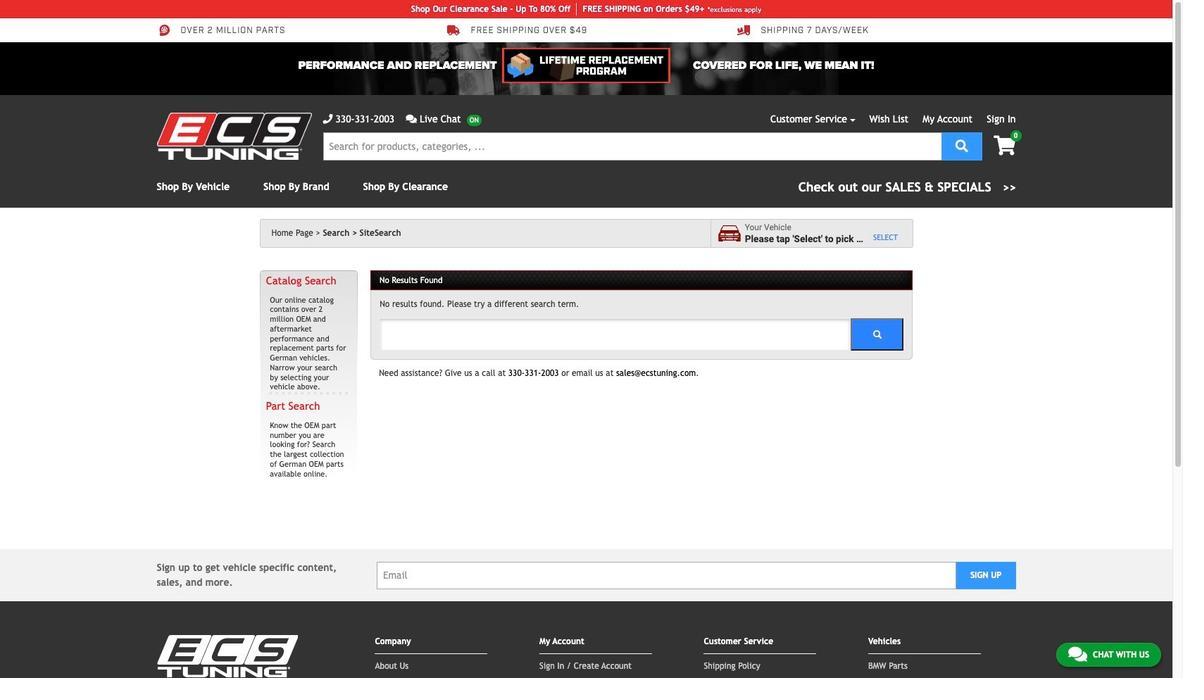 Task type: locate. For each thing, give the bounding box(es) containing it.
phone image
[[323, 114, 333, 124]]

Search text field
[[323, 132, 942, 161]]

1 vertical spatial ecs tuning image
[[157, 636, 298, 678]]

white image
[[873, 330, 883, 340]]

shopping cart image
[[994, 136, 1016, 156]]

None text field
[[380, 319, 852, 351]]

search image
[[956, 139, 969, 152]]

0 horizontal spatial comments image
[[406, 114, 417, 124]]

0 vertical spatial ecs tuning image
[[157, 113, 312, 160]]

0 vertical spatial comments image
[[406, 114, 417, 124]]

1 horizontal spatial comments image
[[1069, 646, 1088, 663]]

ecs tuning image
[[157, 113, 312, 160], [157, 636, 298, 678]]

comments image
[[406, 114, 417, 124], [1069, 646, 1088, 663]]

lifetime replacement program banner image
[[503, 48, 671, 83]]



Task type: describe. For each thing, give the bounding box(es) containing it.
1 vertical spatial comments image
[[1069, 646, 1088, 663]]

2 ecs tuning image from the top
[[157, 636, 298, 678]]

1 ecs tuning image from the top
[[157, 113, 312, 160]]

Email email field
[[377, 562, 957, 590]]



Task type: vqa. For each thing, say whether or not it's contained in the screenshot.
phone icon
yes



